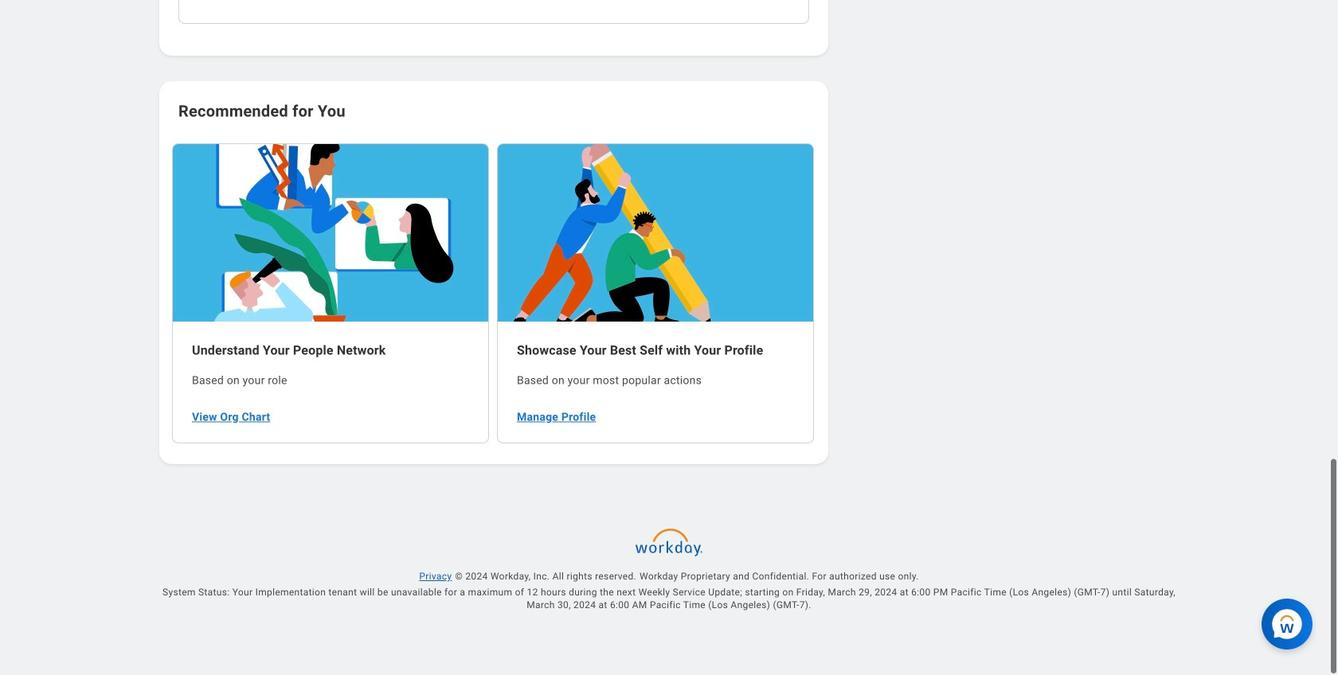 Task type: vqa. For each thing, say whether or not it's contained in the screenshot.
Workday Assistant "region"
yes



Task type: locate. For each thing, give the bounding box(es) containing it.
footer
[[134, 522, 1205, 676]]

workday assistant region
[[1262, 593, 1320, 650]]

list
[[172, 142, 816, 445]]



